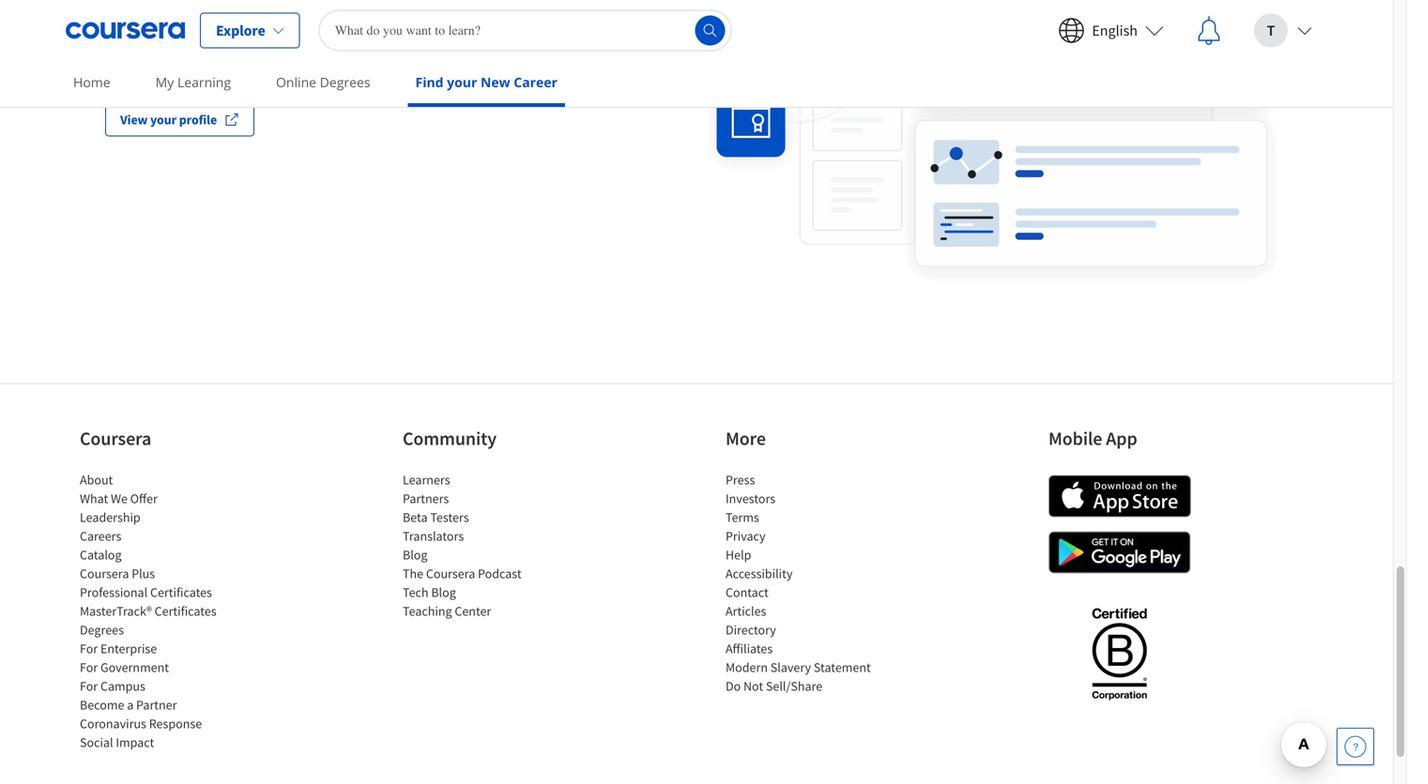 Task type: locate. For each thing, give the bounding box(es) containing it.
statement
[[814, 660, 871, 676]]

the
[[431, 37, 451, 56]]

a
[[127, 697, 134, 714]]

for down degrees link
[[80, 641, 98, 658]]

my learning link
[[148, 61, 239, 103]]

new
[[281, 60, 308, 78]]

directory
[[726, 622, 776, 639]]

certificates,
[[206, 60, 278, 78]]

privacy link
[[726, 528, 766, 545]]

coursera inside your coursera skills profile will help you prepare for the next step in your career by showing employers your certificates, new skills and job-relevant projects.
[[136, 37, 192, 56]]

you
[[332, 37, 355, 56]]

explore button
[[200, 13, 300, 48]]

we
[[111, 491, 128, 507]]

find your new career
[[416, 73, 558, 91]]

blog
[[403, 547, 428, 564], [431, 584, 456, 601]]

list containing about
[[80, 471, 239, 753]]

view your profile button
[[105, 103, 255, 137]]

logo of certified b corporation image
[[1081, 598, 1158, 710]]

for up become
[[80, 678, 98, 695]]

certificates down professional certificates link
[[155, 603, 217, 620]]

the coursera podcast link
[[403, 566, 522, 583]]

your right view
[[150, 111, 177, 128]]

prepare
[[358, 37, 407, 56]]

social
[[80, 735, 113, 752]]

coursera up tech blog link
[[426, 566, 475, 583]]

response
[[149, 716, 202, 733]]

leadership
[[80, 509, 141, 526]]

coursera inside learners partners beta testers translators blog the coursera podcast tech blog teaching center
[[426, 566, 475, 583]]

coursera down catalog link
[[80, 566, 129, 583]]

your right my
[[174, 60, 203, 78]]

do
[[726, 678, 741, 695]]

1 horizontal spatial list
[[403, 471, 562, 621]]

1 for from the top
[[80, 641, 98, 658]]

coursera image
[[66, 15, 185, 46]]

0 vertical spatial blog
[[403, 547, 428, 564]]

view your profile
[[120, 111, 217, 128]]

1 horizontal spatial blog
[[431, 584, 456, 601]]

view
[[120, 111, 148, 128]]

2 list from the left
[[403, 471, 562, 621]]

certificates up mastertrack® certificates link
[[150, 584, 212, 601]]

english
[[1092, 21, 1138, 40]]

2 vertical spatial for
[[80, 678, 98, 695]]

for
[[410, 37, 428, 56]]

affiliates
[[726, 641, 773, 658]]

0 vertical spatial degrees
[[320, 73, 370, 91]]

become
[[80, 697, 124, 714]]

do not sell/share link
[[726, 678, 823, 695]]

terms link
[[726, 509, 759, 526]]

step
[[484, 37, 511, 56]]

0 horizontal spatial degrees
[[80, 622, 124, 639]]

What do you want to learn? text field
[[319, 10, 732, 51]]

graphic of the learner profile page image
[[697, 0, 1288, 291]]

get it on google play image
[[1049, 532, 1192, 574]]

investors
[[726, 491, 776, 507]]

more
[[726, 427, 766, 451]]

degrees down 'mastertrack®'
[[80, 622, 124, 639]]

community
[[403, 427, 497, 451]]

coursera inside about what we offer leadership careers catalog coursera plus professional certificates mastertrack® certificates degrees for enterprise for government for campus become a partner coronavirus response social impact
[[80, 566, 129, 583]]

skills
[[311, 60, 342, 78]]

your
[[529, 37, 557, 56], [174, 60, 203, 78], [447, 73, 477, 91], [150, 111, 177, 128]]

1 list from the left
[[80, 471, 239, 753]]

1 vertical spatial degrees
[[80, 622, 124, 639]]

help
[[726, 547, 752, 564]]

list containing learners
[[403, 471, 562, 621]]

1 horizontal spatial degrees
[[320, 73, 370, 91]]

online degrees link
[[269, 61, 378, 103]]

and
[[345, 60, 369, 78]]

3 list from the left
[[726, 471, 885, 696]]

find your new career link
[[408, 61, 565, 107]]

for campus link
[[80, 678, 145, 695]]

download on the app store image
[[1049, 476, 1192, 518]]

the
[[403, 566, 424, 583]]

what we offer link
[[80, 491, 158, 507]]

None search field
[[319, 10, 732, 51]]

relevant
[[397, 60, 449, 78]]

offer
[[130, 491, 158, 507]]

1 vertical spatial blog
[[431, 584, 456, 601]]

app
[[1106, 427, 1138, 451]]

press link
[[726, 472, 755, 489]]

0 vertical spatial for
[[80, 641, 98, 658]]

articles
[[726, 603, 767, 620]]

center
[[455, 603, 491, 620]]

accessibility link
[[726, 566, 793, 583]]

list containing press
[[726, 471, 885, 696]]

help
[[301, 37, 329, 56]]

leadership link
[[80, 509, 141, 526]]

0 vertical spatial certificates
[[150, 584, 212, 601]]

government
[[100, 660, 169, 676]]

employers
[[105, 60, 171, 78]]

contact
[[726, 584, 769, 601]]

campus
[[100, 678, 145, 695]]

degrees down 'you'
[[320, 73, 370, 91]]

coursera up "employers"
[[136, 37, 192, 56]]

2 horizontal spatial list
[[726, 471, 885, 696]]

learners link
[[403, 472, 450, 489]]

for up for campus link
[[80, 660, 98, 676]]

for
[[80, 641, 98, 658], [80, 660, 98, 676], [80, 678, 98, 695]]

blog up teaching center 'link'
[[431, 584, 456, 601]]

list
[[80, 471, 239, 753], [403, 471, 562, 621], [726, 471, 885, 696]]

career
[[560, 37, 600, 56]]

new
[[481, 73, 510, 91]]

terms
[[726, 509, 759, 526]]

1 vertical spatial for
[[80, 660, 98, 676]]

0 horizontal spatial list
[[80, 471, 239, 753]]

not
[[744, 678, 764, 695]]

about
[[80, 472, 113, 489]]

directory link
[[726, 622, 776, 639]]

list for coursera
[[80, 471, 239, 753]]

my
[[156, 73, 174, 91]]

find
[[416, 73, 444, 91]]

investors link
[[726, 491, 776, 507]]

blog up the at the bottom of the page
[[403, 547, 428, 564]]

affiliates link
[[726, 641, 773, 658]]



Task type: vqa. For each thing, say whether or not it's contained in the screenshot.
the English
yes



Task type: describe. For each thing, give the bounding box(es) containing it.
learners partners beta testers translators blog the coursera podcast tech blog teaching center
[[403, 472, 522, 620]]

beta
[[403, 509, 428, 526]]

your
[[105, 37, 133, 56]]

mastertrack®
[[80, 603, 152, 620]]

enterprise
[[100, 641, 157, 658]]

blog link
[[403, 547, 428, 564]]

coursera up about link on the left bottom of page
[[80, 427, 151, 451]]

degrees link
[[80, 622, 124, 639]]

help center image
[[1345, 736, 1367, 759]]

coronavirus
[[80, 716, 146, 733]]

by
[[603, 37, 618, 56]]

your inside button
[[150, 111, 177, 128]]

degrees inside about what we offer leadership careers catalog coursera plus professional certificates mastertrack® certificates degrees for enterprise for government for campus become a partner coronavirus response social impact
[[80, 622, 124, 639]]

what
[[80, 491, 108, 507]]

t
[[1267, 21, 1275, 40]]

slavery
[[771, 660, 811, 676]]

mobile app
[[1049, 427, 1138, 451]]

impact
[[116, 735, 154, 752]]

help link
[[726, 547, 752, 564]]

list for community
[[403, 471, 562, 621]]

translators
[[403, 528, 464, 545]]

online degrees
[[276, 73, 370, 91]]

home link
[[66, 61, 118, 103]]

mastertrack® certificates link
[[80, 603, 217, 620]]

3 for from the top
[[80, 678, 98, 695]]

modern slavery statement link
[[726, 660, 871, 676]]

sell/share
[[766, 678, 823, 695]]

your coursera skills profile will help you prepare for the next step in your career by showing employers your certificates, new skills and job-relevant projects.
[[105, 37, 674, 78]]

careers
[[80, 528, 121, 545]]

teaching
[[403, 603, 452, 620]]

podcast
[[478, 566, 522, 583]]

your right the in
[[529, 37, 557, 56]]

press
[[726, 472, 755, 489]]

your right find
[[447, 73, 477, 91]]

partner
[[136, 697, 177, 714]]

become a partner link
[[80, 697, 177, 714]]

learning
[[177, 73, 231, 91]]

plus
[[132, 566, 155, 583]]

translators link
[[403, 528, 464, 545]]

for enterprise link
[[80, 641, 157, 658]]

job-
[[372, 60, 397, 78]]

next
[[454, 37, 481, 56]]

for government link
[[80, 660, 169, 676]]

professional certificates link
[[80, 584, 212, 601]]

career
[[514, 73, 558, 91]]

projects.
[[452, 60, 506, 78]]

explore
[[216, 21, 265, 40]]

teaching center link
[[403, 603, 491, 620]]

articles link
[[726, 603, 767, 620]]

about link
[[80, 472, 113, 489]]

accessibility
[[726, 566, 793, 583]]

showing
[[621, 37, 674, 56]]

partners
[[403, 491, 449, 507]]

0 horizontal spatial blog
[[403, 547, 428, 564]]

catalog
[[80, 547, 122, 564]]

careers link
[[80, 528, 121, 545]]

my learning
[[156, 73, 231, 91]]

coronavirus response link
[[80, 716, 202, 733]]

partners link
[[403, 491, 449, 507]]

1 vertical spatial certificates
[[155, 603, 217, 620]]

modern
[[726, 660, 768, 676]]

professional
[[80, 584, 148, 601]]

2 for from the top
[[80, 660, 98, 676]]

beta testers link
[[403, 509, 469, 526]]

social impact link
[[80, 735, 154, 752]]

home
[[73, 73, 110, 91]]

privacy
[[726, 528, 766, 545]]

list for more
[[726, 471, 885, 696]]

mobile
[[1049, 427, 1103, 451]]

skills
[[195, 37, 229, 56]]

about what we offer leadership careers catalog coursera plus professional certificates mastertrack® certificates degrees for enterprise for government for campus become a partner coronavirus response social impact
[[80, 472, 217, 752]]

contact link
[[726, 584, 769, 601]]

tech
[[403, 584, 429, 601]]

testers
[[430, 509, 469, 526]]

english button
[[1043, 0, 1179, 61]]



